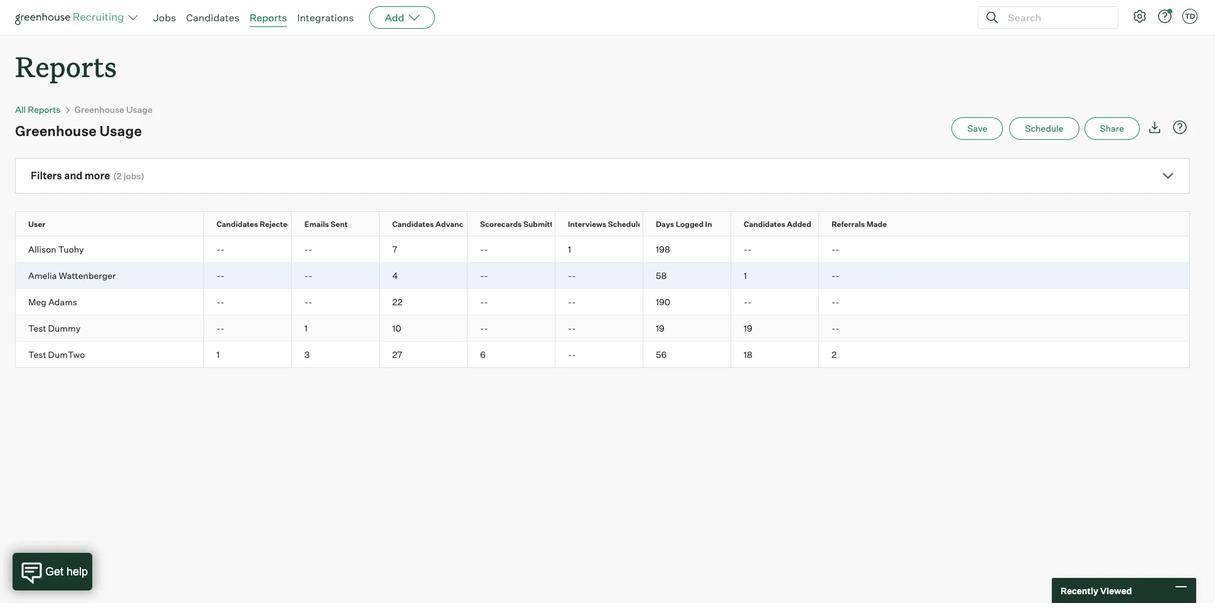 Task type: locate. For each thing, give the bounding box(es) containing it.
5 row from the top
[[16, 316, 1190, 342]]

jobs link
[[153, 11, 176, 24]]

row containing user
[[16, 212, 1190, 236]]

3 row from the top
[[16, 263, 1190, 289]]

1 vertical spatial reports
[[15, 48, 117, 85]]

0 vertical spatial test
[[28, 323, 46, 334]]

scheduled
[[608, 220, 647, 229]]

row containing meg adams
[[16, 290, 1190, 315]]

candidates up 7
[[392, 220, 434, 229]]

test down meg
[[28, 323, 46, 334]]

row for row group containing allison tuohy
[[16, 237, 1190, 263]]

reports right candidates link on the top left of the page
[[250, 11, 287, 24]]

row for row group containing amelia wattenberger
[[16, 263, 1190, 289]]

all
[[15, 104, 26, 115]]

1 19 from the left
[[656, 323, 665, 334]]

10
[[392, 323, 402, 334]]

row containing amelia wattenberger
[[16, 263, 1190, 289]]

greenhouse down all reports link
[[15, 123, 97, 139]]

2 vertical spatial reports
[[28, 104, 61, 115]]

share button
[[1085, 118, 1140, 140]]

candidates link
[[186, 11, 240, 24]]

6 row from the top
[[16, 342, 1190, 368]]

adams
[[48, 297, 77, 308]]

added
[[787, 220, 812, 229]]

emails sent column header
[[292, 212, 391, 236]]

56
[[656, 350, 667, 360]]

1 vertical spatial 2
[[832, 350, 837, 360]]

candidates right jobs 'link'
[[186, 11, 240, 24]]

days logged in
[[656, 220, 712, 229]]

row group containing test dumtwo
[[16, 342, 1190, 368]]

filters
[[31, 170, 62, 182]]

reports down "greenhouse recruiting" image
[[15, 48, 117, 85]]

referrals made
[[832, 220, 887, 229]]

td
[[1185, 12, 1195, 21]]

7
[[392, 244, 397, 255]]

6
[[480, 350, 486, 360]]

19 up 18
[[744, 323, 753, 334]]

19
[[656, 323, 665, 334], [744, 323, 753, 334]]

--
[[217, 244, 225, 255], [305, 244, 312, 255], [480, 244, 488, 255], [744, 244, 752, 255], [832, 244, 840, 255], [217, 271, 225, 281], [305, 271, 312, 281], [480, 271, 488, 281], [568, 271, 576, 281], [832, 271, 840, 281], [217, 297, 225, 308], [305, 297, 312, 308], [480, 297, 488, 308], [568, 297, 576, 308], [744, 297, 752, 308], [832, 297, 840, 308], [217, 323, 225, 334], [480, 323, 488, 334], [568, 323, 576, 334], [832, 323, 840, 334], [568, 350, 576, 360]]

amelia
[[28, 271, 57, 281]]

referrals
[[832, 220, 865, 229]]

5 row group from the top
[[16, 342, 1190, 368]]

row for grid containing allison tuohy
[[16, 212, 1190, 236]]

-
[[217, 244, 221, 255], [221, 244, 225, 255], [305, 244, 308, 255], [308, 244, 312, 255], [480, 244, 484, 255], [484, 244, 488, 255], [744, 244, 748, 255], [748, 244, 752, 255], [832, 244, 836, 255], [836, 244, 840, 255], [217, 271, 221, 281], [221, 271, 225, 281], [305, 271, 308, 281], [308, 271, 312, 281], [480, 271, 484, 281], [484, 271, 488, 281], [568, 271, 572, 281], [572, 271, 576, 281], [832, 271, 836, 281], [836, 271, 840, 281], [217, 297, 221, 308], [221, 297, 225, 308], [305, 297, 308, 308], [308, 297, 312, 308], [480, 297, 484, 308], [484, 297, 488, 308], [568, 297, 572, 308], [572, 297, 576, 308], [744, 297, 748, 308], [748, 297, 752, 308], [832, 297, 836, 308], [836, 297, 840, 308], [217, 323, 221, 334], [221, 323, 225, 334], [480, 323, 484, 334], [484, 323, 488, 334], [568, 323, 572, 334], [572, 323, 576, 334], [832, 323, 836, 334], [836, 323, 840, 334], [568, 350, 572, 360], [572, 350, 576, 360]]

save
[[968, 123, 988, 134]]

test
[[28, 323, 46, 334], [28, 350, 46, 360]]

test left dumtwo
[[28, 350, 46, 360]]

candidates rejected
[[217, 220, 292, 229]]

viewed
[[1101, 586, 1132, 597]]

advanced
[[436, 220, 473, 229]]

days logged in column header
[[644, 212, 742, 236]]

row containing test dummy
[[16, 316, 1190, 342]]

19 up 56
[[656, 323, 665, 334]]

1 vertical spatial usage
[[99, 123, 142, 139]]

allison
[[28, 244, 56, 255]]

1
[[568, 244, 571, 255], [744, 271, 747, 281], [305, 323, 308, 334], [217, 350, 220, 360]]

made
[[867, 220, 887, 229]]

add
[[385, 11, 404, 24]]

Search text field
[[1005, 8, 1107, 27]]

candidates left the added
[[744, 220, 786, 229]]

integrations
[[297, 11, 354, 24]]

candidates added column header
[[731, 212, 830, 236]]

usage
[[126, 104, 153, 115], [99, 123, 142, 139]]

row
[[16, 212, 1190, 236], [16, 237, 1190, 263], [16, 263, 1190, 289], [16, 290, 1190, 315], [16, 316, 1190, 342], [16, 342, 1190, 368]]

row group containing meg adams
[[16, 290, 1190, 316]]

candidates left 'rejected'
[[217, 220, 258, 229]]

grid
[[16, 212, 1190, 368]]

4 row from the top
[[16, 290, 1190, 315]]

row containing test dumtwo
[[16, 342, 1190, 368]]

1 vertical spatial greenhouse
[[15, 123, 97, 139]]

candidates added
[[744, 220, 812, 229]]

4
[[392, 271, 398, 281]]

greenhouse usage
[[74, 104, 153, 115], [15, 123, 142, 139]]

reports right all
[[28, 104, 61, 115]]

2 row from the top
[[16, 237, 1190, 263]]

tuohy
[[58, 244, 84, 255]]

row group
[[16, 237, 1190, 263], [16, 263, 1190, 290], [16, 290, 1190, 316], [16, 316, 1190, 342], [16, 342, 1190, 368]]

test dumtwo
[[28, 350, 85, 360]]

row containing allison tuohy
[[16, 237, 1190, 263]]

1 test from the top
[[28, 323, 46, 334]]

candidates for candidates rejected
[[217, 220, 258, 229]]

candidates
[[186, 11, 240, 24], [217, 220, 258, 229], [392, 220, 434, 229], [744, 220, 786, 229]]

share
[[1100, 123, 1124, 134]]

greenhouse
[[74, 104, 124, 115], [15, 123, 97, 139]]

scorecards submitted
[[480, 220, 562, 229]]

1 horizontal spatial 2
[[832, 350, 837, 360]]

meg adams
[[28, 297, 77, 308]]

0 vertical spatial 2
[[117, 171, 122, 182]]

row for row group containing test dummy
[[16, 316, 1190, 342]]

2 inside filters and more ( 2 jobs )
[[117, 171, 122, 182]]

1 vertical spatial test
[[28, 350, 46, 360]]

0 horizontal spatial 2
[[117, 171, 122, 182]]

filters and more ( 2 jobs )
[[31, 170, 144, 182]]

user
[[28, 220, 45, 229]]

2 row group from the top
[[16, 263, 1190, 290]]

3 row group from the top
[[16, 290, 1190, 316]]

jobs
[[153, 11, 176, 24]]

1 row from the top
[[16, 212, 1190, 236]]

greenhouse right all reports link
[[74, 104, 124, 115]]

1 row group from the top
[[16, 237, 1190, 263]]

2
[[117, 171, 122, 182], [832, 350, 837, 360]]

22
[[392, 297, 403, 308]]

candidates for candidates
[[186, 11, 240, 24]]

2 test from the top
[[28, 350, 46, 360]]

4 row group from the top
[[16, 316, 1190, 342]]

1 horizontal spatial 19
[[744, 323, 753, 334]]

reports
[[250, 11, 287, 24], [15, 48, 117, 85], [28, 104, 61, 115]]

greenhouse usage link
[[74, 104, 153, 115]]

58
[[656, 271, 667, 281]]

schedule
[[1025, 123, 1064, 134]]

0 horizontal spatial 19
[[656, 323, 665, 334]]

submitted
[[524, 220, 562, 229]]

candidates for candidates advanced
[[392, 220, 434, 229]]

190
[[656, 297, 671, 308]]

rejected
[[260, 220, 292, 229]]



Task type: vqa. For each thing, say whether or not it's contained in the screenshot.
2nd test from the bottom of the page
yes



Task type: describe. For each thing, give the bounding box(es) containing it.
more
[[85, 170, 110, 182]]

wattenberger
[[59, 271, 116, 281]]

save button
[[952, 118, 1003, 140]]

user column header
[[16, 212, 215, 236]]

dumtwo
[[48, 350, 85, 360]]

candidates advanced column header
[[380, 212, 478, 236]]

grid containing allison tuohy
[[16, 212, 1190, 368]]

27
[[392, 350, 402, 360]]

recently viewed
[[1061, 586, 1132, 597]]

0 vertical spatial reports
[[250, 11, 287, 24]]

all reports
[[15, 104, 61, 115]]

test dummy
[[28, 323, 81, 334]]

scorecards submitted column header
[[468, 212, 566, 236]]

row for row group containing meg adams
[[16, 290, 1190, 315]]

allison tuohy
[[28, 244, 84, 255]]

candidates rejected column header
[[204, 212, 303, 236]]

candidates for candidates added
[[744, 220, 786, 229]]

198
[[656, 244, 670, 255]]

meg
[[28, 297, 46, 308]]

row group containing amelia wattenberger
[[16, 263, 1190, 290]]

test for test dummy
[[28, 323, 46, 334]]

interviews scheduled
[[568, 220, 647, 229]]

integrations link
[[297, 11, 354, 24]]

row group containing test dummy
[[16, 316, 1190, 342]]

td button
[[1180, 6, 1200, 26]]

recently
[[1061, 586, 1099, 597]]

18
[[744, 350, 753, 360]]

configure image
[[1133, 9, 1148, 24]]

(
[[113, 171, 117, 182]]

3
[[305, 350, 310, 360]]

download image
[[1148, 120, 1163, 135]]

emails sent
[[305, 220, 348, 229]]

row for row group containing test dumtwo
[[16, 342, 1190, 368]]

add button
[[369, 6, 435, 29]]

candidates advanced
[[392, 220, 473, 229]]

0 vertical spatial usage
[[126, 104, 153, 115]]

td button
[[1183, 9, 1198, 24]]

interviews
[[568, 220, 607, 229]]

sent
[[331, 220, 348, 229]]

1 vertical spatial greenhouse usage
[[15, 123, 142, 139]]

interviews scheduled column header
[[556, 212, 654, 236]]

faq image
[[1173, 120, 1188, 135]]

0 vertical spatial greenhouse
[[74, 104, 124, 115]]

emails
[[305, 220, 329, 229]]

logged
[[676, 220, 704, 229]]

jobs
[[124, 171, 141, 182]]

schedule button
[[1010, 118, 1080, 140]]

in
[[705, 220, 712, 229]]

test for test dumtwo
[[28, 350, 46, 360]]

0 vertical spatial greenhouse usage
[[74, 104, 153, 115]]

greenhouse recruiting image
[[15, 10, 128, 25]]

)
[[141, 171, 144, 182]]

save and schedule this report to revisit it! element
[[952, 118, 1010, 140]]

all reports link
[[15, 104, 61, 115]]

and
[[64, 170, 83, 182]]

reports link
[[250, 11, 287, 24]]

amelia wattenberger
[[28, 271, 116, 281]]

days
[[656, 220, 674, 229]]

2 19 from the left
[[744, 323, 753, 334]]

dummy
[[48, 323, 81, 334]]

row group containing allison tuohy
[[16, 237, 1190, 263]]

scorecards
[[480, 220, 522, 229]]



